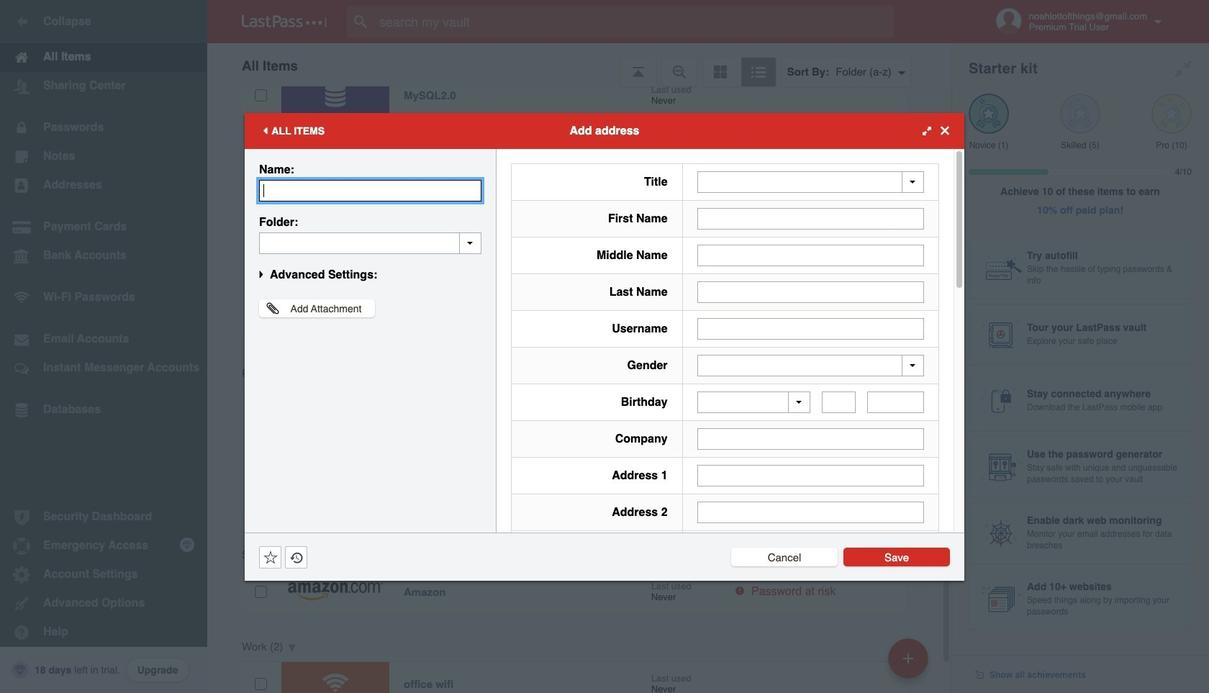 Task type: locate. For each thing, give the bounding box(es) containing it.
None text field
[[259, 180, 482, 201], [697, 208, 924, 229], [259, 232, 482, 254], [697, 281, 924, 303], [697, 318, 924, 339], [822, 392, 856, 413], [697, 428, 924, 450], [697, 502, 924, 523], [259, 180, 482, 201], [697, 208, 924, 229], [259, 232, 482, 254], [697, 281, 924, 303], [697, 318, 924, 339], [822, 392, 856, 413], [697, 428, 924, 450], [697, 502, 924, 523]]

None text field
[[697, 244, 924, 266], [867, 392, 924, 413], [697, 465, 924, 487], [697, 244, 924, 266], [867, 392, 924, 413], [697, 465, 924, 487]]

dialog
[[245, 113, 965, 693]]

lastpass image
[[242, 15, 327, 28]]

new item image
[[903, 653, 913, 663]]



Task type: describe. For each thing, give the bounding box(es) containing it.
Search search field
[[347, 6, 922, 37]]

new item navigation
[[883, 634, 937, 693]]

main navigation navigation
[[0, 0, 207, 693]]

vault options navigation
[[207, 43, 952, 86]]

search my vault text field
[[347, 6, 922, 37]]



